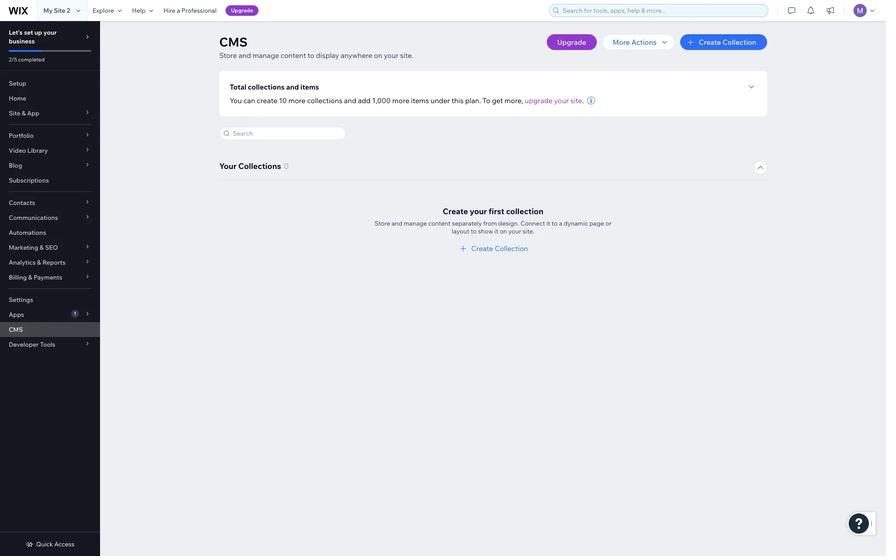 Task type: locate. For each thing, give the bounding box(es) containing it.
your down collection on the right top of page
[[509, 227, 521, 235]]

&
[[22, 109, 26, 117], [40, 244, 44, 252], [37, 259, 41, 267], [28, 274, 32, 281]]

0 vertical spatial items
[[301, 83, 319, 91]]

plan.
[[465, 96, 481, 105]]

show
[[478, 227, 493, 235]]

content inside the cms store and manage content to display anywhere on your site.
[[281, 51, 306, 60]]

1 vertical spatial collections
[[307, 96, 343, 105]]

0 vertical spatial manage
[[253, 51, 279, 60]]

0 horizontal spatial on
[[374, 51, 382, 60]]

0 vertical spatial content
[[281, 51, 306, 60]]

0 vertical spatial create collection button
[[681, 34, 767, 50]]

1 vertical spatial create
[[443, 206, 468, 216]]

0 horizontal spatial manage
[[253, 51, 279, 60]]

0 horizontal spatial create collection
[[471, 244, 528, 253]]

more
[[613, 38, 630, 47]]

1 horizontal spatial cms
[[219, 34, 248, 50]]

to left dynamic
[[552, 220, 558, 227]]

hire a professional
[[164, 7, 217, 14]]

0 vertical spatial create
[[699, 38, 721, 47]]

1 vertical spatial collection
[[495, 244, 528, 253]]

billing & payments button
[[0, 270, 100, 285]]

your
[[43, 29, 57, 36], [384, 51, 399, 60], [554, 96, 569, 105], [470, 206, 487, 216], [509, 227, 521, 235]]

0 vertical spatial a
[[177, 7, 180, 14]]

create
[[257, 96, 278, 105]]

total
[[230, 83, 246, 91]]

0 horizontal spatial site
[[9, 109, 20, 117]]

and inside the cms store and manage content to display anywhere on your site.
[[239, 51, 251, 60]]

upgrade
[[231, 7, 253, 14], [557, 38, 587, 47]]

create collection for the right create collection 'button'
[[699, 38, 757, 47]]

quick access
[[36, 540, 74, 548]]

1 vertical spatial manage
[[404, 220, 427, 227]]

store inside the cms store and manage content to display anywhere on your site.
[[219, 51, 237, 60]]

access
[[54, 540, 74, 548]]

analytics
[[9, 259, 36, 267]]

site inside popup button
[[9, 109, 20, 117]]

1 horizontal spatial upgrade
[[557, 38, 587, 47]]

your right up
[[43, 29, 57, 36]]

seo
[[45, 244, 58, 252]]

0 horizontal spatial store
[[219, 51, 237, 60]]

1 horizontal spatial store
[[375, 220, 390, 227]]

1 horizontal spatial create collection button
[[681, 34, 767, 50]]

0 horizontal spatial a
[[177, 7, 180, 14]]

a inside create your first collection store and manage content separately from design. connect it to a dynamic page or layout to show it on your site.
[[559, 220, 563, 227]]

apps
[[9, 311, 24, 319]]

1 horizontal spatial more
[[392, 96, 410, 105]]

cms inside sidebar element
[[9, 326, 23, 334]]

home link
[[0, 91, 100, 106]]

collection for the right create collection 'button'
[[723, 38, 757, 47]]

items down 'display'
[[301, 83, 319, 91]]

0 horizontal spatial it
[[495, 227, 499, 235]]

create
[[699, 38, 721, 47], [443, 206, 468, 216], [471, 244, 493, 253]]

cms inside the cms store and manage content to display anywhere on your site.
[[219, 34, 248, 50]]

it right "show"
[[495, 227, 499, 235]]

on right the from
[[500, 227, 507, 235]]

and
[[239, 51, 251, 60], [286, 83, 299, 91], [344, 96, 357, 105], [392, 220, 403, 227]]

1 vertical spatial content
[[429, 220, 451, 227]]

reports
[[42, 259, 66, 267]]

1 vertical spatial upgrade
[[557, 38, 587, 47]]

my
[[43, 7, 52, 14]]

site. inside create your first collection store and manage content separately from design. connect it to a dynamic page or layout to show it on your site.
[[523, 227, 534, 235]]

0 vertical spatial cms
[[219, 34, 248, 50]]

1 horizontal spatial upgrade button
[[547, 34, 597, 50]]

0 vertical spatial upgrade button
[[226, 5, 258, 16]]

0 horizontal spatial upgrade button
[[226, 5, 258, 16]]

1 vertical spatial upgrade button
[[547, 34, 597, 50]]

1 vertical spatial cms
[[9, 326, 23, 334]]

more right 1,000
[[392, 96, 410, 105]]

more right 10
[[289, 96, 306, 105]]

can
[[244, 96, 255, 105]]

site. inside the cms store and manage content to display anywhere on your site.
[[400, 51, 414, 60]]

cms for cms store and manage content to display anywhere on your site.
[[219, 34, 248, 50]]

0 horizontal spatial upgrade
[[231, 7, 253, 14]]

portfolio button
[[0, 128, 100, 143]]

1 horizontal spatial create
[[471, 244, 493, 253]]

your right the anywhere
[[384, 51, 399, 60]]

content left layout
[[429, 220, 451, 227]]

more,
[[505, 96, 523, 105]]

to left 'display'
[[308, 51, 314, 60]]

on right the anywhere
[[374, 51, 382, 60]]

library
[[27, 147, 48, 155]]

collection
[[723, 38, 757, 47], [495, 244, 528, 253]]

let's set up your business
[[9, 29, 57, 45]]

1 horizontal spatial site.
[[523, 227, 534, 235]]

1 vertical spatial site
[[9, 109, 20, 117]]

from
[[483, 220, 497, 227]]

create collection
[[699, 38, 757, 47], [471, 244, 528, 253]]

billing & payments
[[9, 274, 62, 281]]

manage
[[253, 51, 279, 60], [404, 220, 427, 227]]

to
[[483, 96, 491, 105]]

items
[[301, 83, 319, 91], [411, 96, 429, 105]]

contacts button
[[0, 195, 100, 210]]

2/5
[[9, 56, 17, 63]]

0 vertical spatial site
[[54, 7, 65, 14]]

2/5 completed
[[9, 56, 45, 63]]

or
[[606, 220, 612, 227]]

1 more from the left
[[289, 96, 306, 105]]

manage inside create your first collection store and manage content separately from design. connect it to a dynamic page or layout to show it on your site.
[[404, 220, 427, 227]]

professional
[[182, 7, 217, 14]]

0 horizontal spatial create collection button
[[458, 243, 528, 254]]

subscriptions
[[9, 176, 49, 184]]

site down home
[[9, 109, 20, 117]]

0 vertical spatial create collection
[[699, 38, 757, 47]]

connect
[[521, 220, 545, 227]]

site left 2
[[54, 7, 65, 14]]

video
[[9, 147, 26, 155]]

1 horizontal spatial site
[[54, 7, 65, 14]]

content left 'display'
[[281, 51, 306, 60]]

0 horizontal spatial content
[[281, 51, 306, 60]]

0 horizontal spatial cms
[[9, 326, 23, 334]]

0 vertical spatial site.
[[400, 51, 414, 60]]

collections
[[248, 83, 285, 91], [307, 96, 343, 105]]

1 horizontal spatial collection
[[723, 38, 757, 47]]

& left app
[[22, 109, 26, 117]]

0 horizontal spatial more
[[289, 96, 306, 105]]

anywhere
[[341, 51, 373, 60]]

to
[[308, 51, 314, 60], [552, 220, 558, 227], [471, 227, 477, 235]]

1 vertical spatial a
[[559, 220, 563, 227]]

0 horizontal spatial create
[[443, 206, 468, 216]]

content
[[281, 51, 306, 60], [429, 220, 451, 227]]

1 horizontal spatial it
[[547, 220, 551, 227]]

your up separately
[[470, 206, 487, 216]]

0 vertical spatial on
[[374, 51, 382, 60]]

1 vertical spatial site.
[[523, 227, 534, 235]]

collections left add
[[307, 96, 343, 105]]

add
[[358, 96, 371, 105]]

1 horizontal spatial collections
[[307, 96, 343, 105]]

& left reports
[[37, 259, 41, 267]]

collection for bottommost create collection 'button'
[[495, 244, 528, 253]]

upgrade for the top upgrade button
[[231, 7, 253, 14]]

video library button
[[0, 143, 100, 158]]

it right connect
[[547, 220, 551, 227]]

1 vertical spatial store
[[375, 220, 390, 227]]

0 horizontal spatial site.
[[400, 51, 414, 60]]

& right the billing
[[28, 274, 32, 281]]

1 horizontal spatial manage
[[404, 220, 427, 227]]

& for analytics
[[37, 259, 41, 267]]

& for site
[[22, 109, 26, 117]]

0 vertical spatial store
[[219, 51, 237, 60]]

quick
[[36, 540, 53, 548]]

up
[[34, 29, 42, 36]]

0 horizontal spatial collections
[[248, 83, 285, 91]]

manage inside the cms store and manage content to display anywhere on your site.
[[253, 51, 279, 60]]

quick access button
[[26, 540, 74, 548]]

1 vertical spatial on
[[500, 227, 507, 235]]

collections up create
[[248, 83, 285, 91]]

1 horizontal spatial on
[[500, 227, 507, 235]]

0 horizontal spatial to
[[308, 51, 314, 60]]

blog button
[[0, 158, 100, 173]]

2 horizontal spatial to
[[552, 220, 558, 227]]

a right hire
[[177, 7, 180, 14]]

& left seo
[[40, 244, 44, 252]]

on inside create your first collection store and manage content separately from design. connect it to a dynamic page or layout to show it on your site.
[[500, 227, 507, 235]]

on
[[374, 51, 382, 60], [500, 227, 507, 235]]

your collections 0
[[219, 161, 289, 171]]

you can create 10 more collections and add 1,000 more items under this plan. to get more, upgrade your site .
[[230, 96, 584, 105]]

1 horizontal spatial content
[[429, 220, 451, 227]]

cms
[[219, 34, 248, 50], [9, 326, 23, 334]]

store
[[219, 51, 237, 60], [375, 220, 390, 227]]

store inside create your first collection store and manage content separately from design. connect it to a dynamic page or layout to show it on your site.
[[375, 220, 390, 227]]

a
[[177, 7, 180, 14], [559, 220, 563, 227]]

1 horizontal spatial create collection
[[699, 38, 757, 47]]

2 horizontal spatial create
[[699, 38, 721, 47]]

a left dynamic
[[559, 220, 563, 227]]

1 vertical spatial items
[[411, 96, 429, 105]]

1 horizontal spatial to
[[471, 227, 477, 235]]

0 vertical spatial collection
[[723, 38, 757, 47]]

create your first collection store and manage content separately from design. connect it to a dynamic page or layout to show it on your site.
[[375, 206, 612, 235]]

.
[[582, 96, 584, 105]]

let's
[[9, 29, 23, 36]]

to left "show"
[[471, 227, 477, 235]]

items left under
[[411, 96, 429, 105]]

0 horizontal spatial collection
[[495, 244, 528, 253]]

upgrade button
[[226, 5, 258, 16], [547, 34, 597, 50]]

1 horizontal spatial a
[[559, 220, 563, 227]]

0 vertical spatial upgrade
[[231, 7, 253, 14]]

content inside create your first collection store and manage content separately from design. connect it to a dynamic page or layout to show it on your site.
[[429, 220, 451, 227]]

1 vertical spatial create collection
[[471, 244, 528, 253]]



Task type: vqa. For each thing, say whether or not it's contained in the screenshot.
the middle to
yes



Task type: describe. For each thing, give the bounding box(es) containing it.
2 more from the left
[[392, 96, 410, 105]]

create inside create your first collection store and manage content separately from design. connect it to a dynamic page or layout to show it on your site.
[[443, 206, 468, 216]]

layout
[[452, 227, 470, 235]]

settings
[[9, 296, 33, 304]]

total collections and items
[[230, 83, 319, 91]]

marketing
[[9, 244, 38, 252]]

your inside 'let's set up your business'
[[43, 29, 57, 36]]

portfolio
[[9, 132, 34, 140]]

create collection for bottommost create collection 'button'
[[471, 244, 528, 253]]

more actions
[[613, 38, 657, 47]]

help button
[[127, 0, 158, 21]]

setup
[[9, 79, 26, 87]]

help
[[132, 7, 146, 14]]

on inside the cms store and manage content to display anywhere on your site.
[[374, 51, 382, 60]]

site & app
[[9, 109, 39, 117]]

payments
[[34, 274, 62, 281]]

and inside create your first collection store and manage content separately from design. connect it to a dynamic page or layout to show it on your site.
[[392, 220, 403, 227]]

analytics & reports button
[[0, 255, 100, 270]]

cms store and manage content to display anywhere on your site.
[[219, 34, 414, 60]]

2
[[67, 7, 70, 14]]

settings link
[[0, 292, 100, 307]]

Search field
[[230, 127, 343, 140]]

this
[[452, 96, 464, 105]]

communications button
[[0, 210, 100, 225]]

home
[[9, 94, 26, 102]]

0
[[284, 161, 289, 171]]

dynamic
[[564, 220, 588, 227]]

tools
[[40, 341, 55, 349]]

completed
[[18, 56, 45, 63]]

under
[[431, 96, 450, 105]]

upgrade your site button
[[525, 95, 582, 106]]

& for marketing
[[40, 244, 44, 252]]

1,000
[[372, 96, 391, 105]]

hire a professional link
[[158, 0, 222, 21]]

get
[[492, 96, 503, 105]]

analytics & reports
[[9, 259, 66, 267]]

cms for cms
[[9, 326, 23, 334]]

video library
[[9, 147, 48, 155]]

1
[[74, 311, 76, 317]]

hire
[[164, 7, 175, 14]]

upgrade for bottommost upgrade button
[[557, 38, 587, 47]]

1 horizontal spatial items
[[411, 96, 429, 105]]

first
[[489, 206, 505, 216]]

marketing & seo
[[9, 244, 58, 252]]

business
[[9, 37, 35, 45]]

billing
[[9, 274, 27, 281]]

to inside the cms store and manage content to display anywhere on your site.
[[308, 51, 314, 60]]

collection
[[506, 206, 544, 216]]

your
[[219, 161, 237, 171]]

automations
[[9, 229, 46, 237]]

upgrade
[[525, 96, 553, 105]]

10
[[279, 96, 287, 105]]

explore
[[93, 7, 114, 14]]

sidebar element
[[0, 21, 100, 556]]

more actions button
[[602, 34, 675, 50]]

my site 2
[[43, 7, 70, 14]]

separately
[[452, 220, 482, 227]]

collections
[[238, 161, 281, 171]]

developer tools button
[[0, 337, 100, 352]]

your inside the cms store and manage content to display anywhere on your site.
[[384, 51, 399, 60]]

2 vertical spatial create
[[471, 244, 493, 253]]

setup link
[[0, 76, 100, 91]]

app
[[27, 109, 39, 117]]

page
[[590, 220, 604, 227]]

design.
[[498, 220, 519, 227]]

0 horizontal spatial items
[[301, 83, 319, 91]]

contacts
[[9, 199, 35, 207]]

automations link
[[0, 225, 100, 240]]

cms link
[[0, 322, 100, 337]]

0 vertical spatial collections
[[248, 83, 285, 91]]

developer
[[9, 341, 39, 349]]

you
[[230, 96, 242, 105]]

actions
[[632, 38, 657, 47]]

developer tools
[[9, 341, 55, 349]]

display
[[316, 51, 339, 60]]

Search for tools, apps, help & more... field
[[560, 4, 766, 17]]

site
[[571, 96, 582, 105]]

site & app button
[[0, 106, 100, 121]]

blog
[[9, 162, 22, 169]]

your left site
[[554, 96, 569, 105]]

communications
[[9, 214, 58, 222]]

& for billing
[[28, 274, 32, 281]]

set
[[24, 29, 33, 36]]

1 vertical spatial create collection button
[[458, 243, 528, 254]]

subscriptions link
[[0, 173, 100, 188]]



